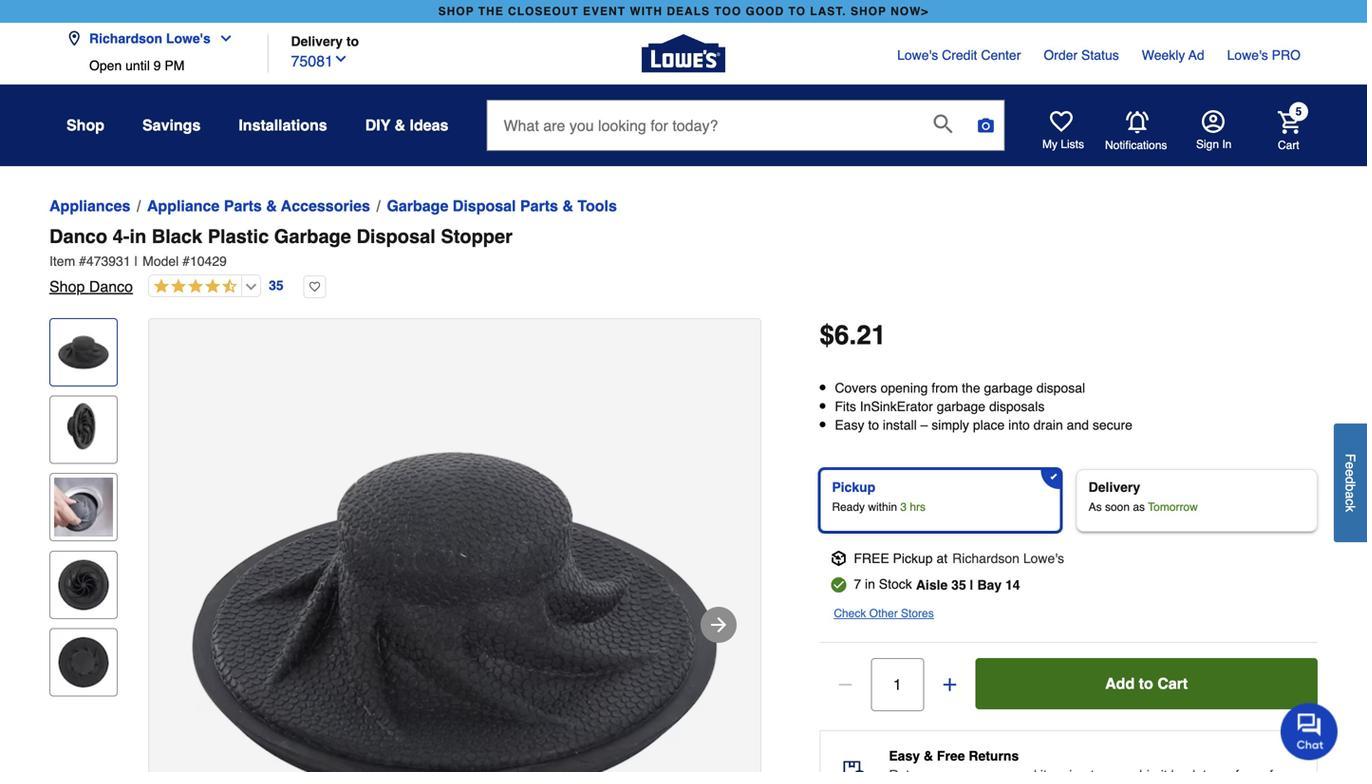 Task type: locate. For each thing, give the bounding box(es) containing it.
disposal
[[453, 197, 516, 215], [357, 226, 436, 247]]

2 shop from the left
[[851, 5, 887, 18]]

danco up item
[[49, 226, 107, 247]]

35 down danco 4-in black plastic garbage disposal stopper item # 473931 | model # 10429 at left top
[[269, 278, 284, 293]]

simply
[[932, 418, 969, 433]]

k
[[1343, 505, 1358, 512]]

richardson up open until 9 pm
[[89, 31, 162, 46]]

1 horizontal spatial 35
[[952, 577, 966, 592]]

pickup left at
[[893, 551, 933, 566]]

garbage up disposals
[[984, 380, 1033, 395]]

1 horizontal spatial #
[[182, 254, 190, 269]]

#
[[79, 254, 86, 269], [182, 254, 190, 269]]

1 horizontal spatial shop
[[851, 5, 887, 18]]

d
[[1343, 476, 1358, 484]]

delivery up the soon
[[1089, 479, 1141, 495]]

lowe's pro link
[[1227, 46, 1301, 65]]

0 horizontal spatial in
[[130, 226, 146, 247]]

35 down free pickup at richardson lowe's
[[952, 577, 966, 592]]

danco  #10429 - thumbnail image
[[54, 323, 113, 382]]

1 horizontal spatial pickup
[[893, 551, 933, 566]]

garbage down accessories at the top left
[[274, 226, 351, 247]]

lists
[[1061, 138, 1084, 151]]

1 vertical spatial pickup
[[893, 551, 933, 566]]

0 vertical spatial shop
[[66, 116, 104, 134]]

e up d
[[1343, 462, 1358, 469]]

35 inside 7 in stock aisle 35 | bay 14
[[952, 577, 966, 592]]

secure
[[1093, 418, 1133, 433]]

cart down "lowe's home improvement cart" image
[[1278, 138, 1300, 152]]

0 horizontal spatial parts
[[224, 197, 262, 215]]

2 # from the left
[[182, 254, 190, 269]]

richardson inside button
[[89, 31, 162, 46]]

0 horizontal spatial to
[[346, 34, 359, 49]]

danco  #10429 - thumbnail4 image
[[54, 555, 113, 614]]

pro
[[1272, 47, 1301, 63]]

# right item
[[79, 254, 86, 269]]

at
[[937, 551, 948, 566]]

tomorrow
[[1148, 500, 1198, 514]]

0 horizontal spatial delivery
[[291, 34, 343, 49]]

plastic
[[208, 226, 269, 247]]

danco down 473931
[[89, 278, 133, 295]]

my lists
[[1043, 138, 1084, 151]]

0 vertical spatial delivery
[[291, 34, 343, 49]]

garbage down the
[[937, 399, 986, 414]]

in up model
[[130, 226, 146, 247]]

as
[[1089, 500, 1102, 514]]

0 horizontal spatial shop
[[438, 5, 474, 18]]

1 horizontal spatial garbage
[[387, 197, 449, 215]]

2 vertical spatial to
[[1139, 674, 1153, 692]]

in
[[1222, 138, 1232, 151]]

0 horizontal spatial |
[[134, 254, 138, 269]]

to
[[789, 5, 806, 18]]

shop down open
[[66, 116, 104, 134]]

0 vertical spatial danco
[[49, 226, 107, 247]]

disposal down accessories at the top left
[[357, 226, 436, 247]]

0 vertical spatial garbage
[[387, 197, 449, 215]]

open
[[89, 58, 122, 73]]

shop
[[438, 5, 474, 18], [851, 5, 887, 18]]

lowe's home improvement cart image
[[1278, 111, 1301, 134]]

shop right the last.
[[851, 5, 887, 18]]

appliances link
[[49, 195, 130, 217]]

&
[[395, 116, 406, 134], [266, 197, 277, 215], [563, 197, 573, 215], [924, 748, 933, 763]]

in inside 7 in stock aisle 35 | bay 14
[[865, 576, 875, 591]]

delivery up 75081
[[291, 34, 343, 49]]

danco  #10429 - thumbnail5 image
[[54, 633, 113, 692]]

1 vertical spatial |
[[970, 577, 974, 592]]

richardson lowe's button
[[66, 19, 241, 58]]

danco  #10429 - thumbnail3 image
[[54, 478, 113, 537]]

& right diy
[[395, 116, 406, 134]]

c
[[1343, 499, 1358, 505]]

shop for shop
[[66, 116, 104, 134]]

473931
[[86, 254, 131, 269]]

| left bay
[[970, 577, 974, 592]]

deals
[[667, 5, 710, 18]]

6
[[835, 320, 849, 350]]

and
[[1067, 418, 1089, 433]]

parts left tools in the left of the page
[[520, 197, 558, 215]]

delivery inside delivery as soon as tomorrow
[[1089, 479, 1141, 495]]

1 horizontal spatial in
[[865, 576, 875, 591]]

1 vertical spatial cart
[[1158, 674, 1188, 692]]

f
[[1343, 454, 1358, 462]]

lowe's home improvement notification center image
[[1126, 111, 1149, 134]]

1 horizontal spatial easy
[[889, 748, 920, 763]]

to left install
[[868, 418, 879, 433]]

shop for shop danco
[[49, 278, 85, 295]]

0 horizontal spatial #
[[79, 254, 86, 269]]

shop left the the at top left
[[438, 5, 474, 18]]

with
[[630, 5, 663, 18]]

richardson up bay
[[953, 551, 1020, 566]]

2 horizontal spatial to
[[1139, 674, 1153, 692]]

0 horizontal spatial pickup
[[832, 479, 876, 495]]

1 vertical spatial easy
[[889, 748, 920, 763]]

weekly ad link
[[1142, 46, 1205, 65]]

|
[[134, 254, 138, 269], [970, 577, 974, 592]]

in inside danco 4-in black plastic garbage disposal stopper item # 473931 | model # 10429
[[130, 226, 146, 247]]

1 vertical spatial garbage
[[937, 399, 986, 414]]

e up b
[[1343, 469, 1358, 476]]

1 vertical spatial in
[[865, 576, 875, 591]]

last.
[[810, 5, 847, 18]]

0 vertical spatial in
[[130, 226, 146, 247]]

4-
[[113, 226, 130, 247]]

1 vertical spatial garbage
[[274, 226, 351, 247]]

pickup up ready
[[832, 479, 876, 495]]

check other stores button
[[834, 604, 934, 623]]

1 horizontal spatial to
[[868, 418, 879, 433]]

0 vertical spatial richardson
[[89, 31, 162, 46]]

covers opening from the garbage disposal fits insinkerator garbage disposals easy to install – simply place into drain and secure
[[835, 380, 1133, 433]]

ideas
[[410, 116, 449, 134]]

0 vertical spatial easy
[[835, 418, 865, 433]]

lowe's inside lowe's pro link
[[1227, 47, 1268, 63]]

1 vertical spatial disposal
[[357, 226, 436, 247]]

lowe's credit center
[[897, 47, 1021, 63]]

cart right the add on the right bottom of the page
[[1158, 674, 1188, 692]]

in right 7 at the bottom right of the page
[[865, 576, 875, 591]]

minus image
[[836, 675, 855, 694]]

disposal up 'stopper'
[[453, 197, 516, 215]]

chevron down image
[[333, 51, 348, 66]]

pickup image
[[831, 551, 846, 566]]

fits
[[835, 399, 856, 414]]

until
[[125, 58, 150, 73]]

aisle
[[916, 577, 948, 592]]

camera image
[[977, 116, 996, 135]]

& inside "button"
[[395, 116, 406, 134]]

1 horizontal spatial cart
[[1278, 138, 1300, 152]]

pickup
[[832, 479, 876, 495], [893, 551, 933, 566]]

install
[[883, 418, 917, 433]]

danco  #10429 image
[[149, 319, 761, 772]]

shop
[[66, 116, 104, 134], [49, 278, 85, 295]]

shop button
[[66, 108, 104, 142]]

0 horizontal spatial garbage
[[274, 226, 351, 247]]

1 horizontal spatial richardson
[[953, 551, 1020, 566]]

$
[[820, 320, 835, 350]]

sign in
[[1196, 138, 1232, 151]]

0 vertical spatial |
[[134, 254, 138, 269]]

1 vertical spatial shop
[[49, 278, 85, 295]]

easy
[[835, 418, 865, 433], [889, 748, 920, 763]]

0 vertical spatial pickup
[[832, 479, 876, 495]]

0 vertical spatial to
[[346, 34, 359, 49]]

shop down item
[[49, 278, 85, 295]]

garbage up 'stopper'
[[387, 197, 449, 215]]

–
[[921, 418, 928, 433]]

5
[[1296, 105, 1302, 118]]

appliance parts & accessories link
[[147, 195, 370, 217]]

order status
[[1044, 47, 1119, 63]]

to right the add on the right bottom of the page
[[1139, 674, 1153, 692]]

14
[[1006, 577, 1020, 592]]

delivery
[[291, 34, 343, 49], [1089, 479, 1141, 495]]

danco  #10429 - thumbnail2 image
[[54, 400, 113, 459]]

1 horizontal spatial parts
[[520, 197, 558, 215]]

# right model
[[182, 254, 190, 269]]

1 vertical spatial richardson
[[953, 551, 1020, 566]]

installations button
[[239, 108, 327, 142]]

0 horizontal spatial easy
[[835, 418, 865, 433]]

to inside 'covers opening from the garbage disposal fits insinkerator garbage disposals easy to install – simply place into drain and secure'
[[868, 418, 879, 433]]

center
[[981, 47, 1021, 63]]

1 vertical spatial delivery
[[1089, 479, 1141, 495]]

easy left free
[[889, 748, 920, 763]]

option group
[[812, 461, 1326, 539]]

richardson lowe's
[[89, 31, 211, 46]]

0 horizontal spatial cart
[[1158, 674, 1188, 692]]

1 vertical spatial to
[[868, 418, 879, 433]]

returns
[[969, 748, 1019, 763]]

easy down fits on the right bottom
[[835, 418, 865, 433]]

0 vertical spatial 35
[[269, 278, 284, 293]]

credit
[[942, 47, 978, 63]]

| left model
[[134, 254, 138, 269]]

| inside 7 in stock aisle 35 | bay 14
[[970, 577, 974, 592]]

drain
[[1034, 418, 1063, 433]]

f e e d b a c k
[[1343, 454, 1358, 512]]

1 horizontal spatial disposal
[[453, 197, 516, 215]]

1 horizontal spatial delivery
[[1089, 479, 1141, 495]]

free pickup at richardson lowe's
[[854, 551, 1064, 566]]

arrow right image
[[707, 613, 730, 636]]

parts up plastic
[[224, 197, 262, 215]]

0 horizontal spatial richardson
[[89, 31, 162, 46]]

appliance
[[147, 197, 220, 215]]

1 vertical spatial 35
[[952, 577, 966, 592]]

to inside button
[[1139, 674, 1153, 692]]

disposal
[[1037, 380, 1086, 395]]

.
[[849, 320, 857, 350]]

None search field
[[487, 100, 1005, 166]]

order
[[1044, 47, 1078, 63]]

9
[[154, 58, 161, 73]]

option group containing pickup
[[812, 461, 1326, 539]]

sign in button
[[1196, 110, 1232, 152]]

1 horizontal spatial |
[[970, 577, 974, 592]]

to for add to cart
[[1139, 674, 1153, 692]]

pickup inside the pickup ready within 3 hrs
[[832, 479, 876, 495]]

delivery to
[[291, 34, 359, 49]]

to up chevron down image
[[346, 34, 359, 49]]

0 horizontal spatial disposal
[[357, 226, 436, 247]]

lowe's home improvement logo image
[[642, 12, 725, 95]]



Task type: vqa. For each thing, say whether or not it's contained in the screenshot.
Square
no



Task type: describe. For each thing, give the bounding box(es) containing it.
garbage inside danco 4-in black plastic garbage disposal stopper item # 473931 | model # 10429
[[274, 226, 351, 247]]

check circle filled image
[[831, 577, 846, 592]]

a
[[1343, 491, 1358, 499]]

Stepper number input field with increment and decrement buttons number field
[[871, 658, 924, 711]]

appliances
[[49, 197, 130, 215]]

1 shop from the left
[[438, 5, 474, 18]]

delivery for to
[[291, 34, 343, 49]]

disposal inside danco 4-in black plastic garbage disposal stopper item # 473931 | model # 10429
[[357, 226, 436, 247]]

chat invite button image
[[1281, 702, 1339, 760]]

1 parts from the left
[[224, 197, 262, 215]]

black
[[152, 226, 202, 247]]

add to cart button
[[976, 658, 1318, 709]]

2 parts from the left
[[520, 197, 558, 215]]

open until 9 pm
[[89, 58, 185, 73]]

shop the closeout event with deals too good to last. shop now> link
[[434, 0, 933, 23]]

disposals
[[989, 399, 1045, 414]]

item number 4 7 3 9 3 1 and model number 1 0 4 2 9 element
[[49, 252, 1318, 271]]

0 vertical spatial cart
[[1278, 138, 1300, 152]]

search image
[[934, 114, 953, 133]]

0 horizontal spatial 35
[[269, 278, 284, 293]]

insinkerator
[[860, 399, 933, 414]]

model
[[143, 254, 179, 269]]

Search Query text field
[[488, 101, 919, 150]]

diy & ideas button
[[365, 108, 449, 142]]

savings button
[[142, 108, 201, 142]]

10429
[[190, 254, 227, 269]]

bay
[[978, 577, 1002, 592]]

| inside danco 4-in black plastic garbage disposal stopper item # 473931 | model # 10429
[[134, 254, 138, 269]]

accessories
[[281, 197, 370, 215]]

0 vertical spatial garbage
[[984, 380, 1033, 395]]

weekly
[[1142, 47, 1185, 63]]

location image
[[66, 31, 82, 46]]

tools
[[578, 197, 617, 215]]

installations
[[239, 116, 327, 134]]

0 vertical spatial disposal
[[453, 197, 516, 215]]

diy & ideas
[[365, 116, 449, 134]]

lowe's pro
[[1227, 47, 1301, 63]]

order status link
[[1044, 46, 1119, 65]]

my
[[1043, 138, 1058, 151]]

cart inside button
[[1158, 674, 1188, 692]]

heart outline image
[[304, 275, 326, 298]]

delivery for as
[[1089, 479, 1141, 495]]

21
[[857, 320, 886, 350]]

chevron down image
[[211, 31, 233, 46]]

2 e from the top
[[1343, 469, 1358, 476]]

1 vertical spatial danco
[[89, 278, 133, 295]]

from
[[932, 380, 958, 395]]

add to cart
[[1105, 674, 1188, 692]]

& left tools in the left of the page
[[563, 197, 573, 215]]

danco inside danco 4-in black plastic garbage disposal stopper item # 473931 | model # 10429
[[49, 226, 107, 247]]

free
[[854, 551, 889, 566]]

sign
[[1196, 138, 1219, 151]]

plus image
[[940, 675, 959, 694]]

add
[[1105, 674, 1135, 692]]

check
[[834, 607, 866, 620]]

weekly ad
[[1142, 47, 1205, 63]]

stock
[[879, 576, 912, 591]]

good
[[746, 5, 785, 18]]

$ 6 . 21
[[820, 320, 886, 350]]

lowe's inside the lowe's credit center link
[[897, 47, 938, 63]]

7 in stock aisle 35 | bay 14
[[854, 576, 1020, 592]]

& up danco 4-in black plastic garbage disposal stopper item # 473931 | model # 10429 at left top
[[266, 197, 277, 215]]

1 e from the top
[[1343, 462, 1358, 469]]

& left free
[[924, 748, 933, 763]]

easy & free returns
[[889, 748, 1019, 763]]

within
[[868, 500, 897, 514]]

stores
[[901, 607, 934, 620]]

savings
[[142, 116, 201, 134]]

lowe's credit center link
[[897, 46, 1021, 65]]

other
[[869, 607, 898, 620]]

event
[[583, 5, 626, 18]]

hrs
[[910, 500, 926, 514]]

4.5 stars image
[[149, 278, 237, 296]]

as
[[1133, 500, 1145, 514]]

my lists link
[[1043, 110, 1084, 152]]

f e e d b a c k button
[[1334, 423, 1367, 542]]

lowe's home improvement account image
[[1202, 110, 1225, 133]]

the
[[962, 380, 981, 395]]

free
[[937, 748, 965, 763]]

diy
[[365, 116, 390, 134]]

too
[[714, 5, 742, 18]]

danco 4-in black plastic garbage disposal stopper item # 473931 | model # 10429
[[49, 226, 513, 269]]

check other stores
[[834, 607, 934, 620]]

lowe's inside richardson lowe's button
[[166, 31, 211, 46]]

75081
[[291, 52, 333, 70]]

1 # from the left
[[79, 254, 86, 269]]

closeout
[[508, 5, 579, 18]]

garbage disposal parts & tools link
[[387, 195, 617, 217]]

75081 button
[[291, 48, 348, 73]]

easy inside 'covers opening from the garbage disposal fits insinkerator garbage disposals easy to install – simply place into drain and secure'
[[835, 418, 865, 433]]

to for delivery to
[[346, 34, 359, 49]]

now>
[[891, 5, 929, 18]]

into
[[1009, 418, 1030, 433]]

notifications
[[1105, 138, 1167, 152]]

lowe's home improvement lists image
[[1050, 110, 1073, 133]]

appliance parts & accessories
[[147, 197, 370, 215]]

pm
[[165, 58, 185, 73]]

ad
[[1189, 47, 1205, 63]]



